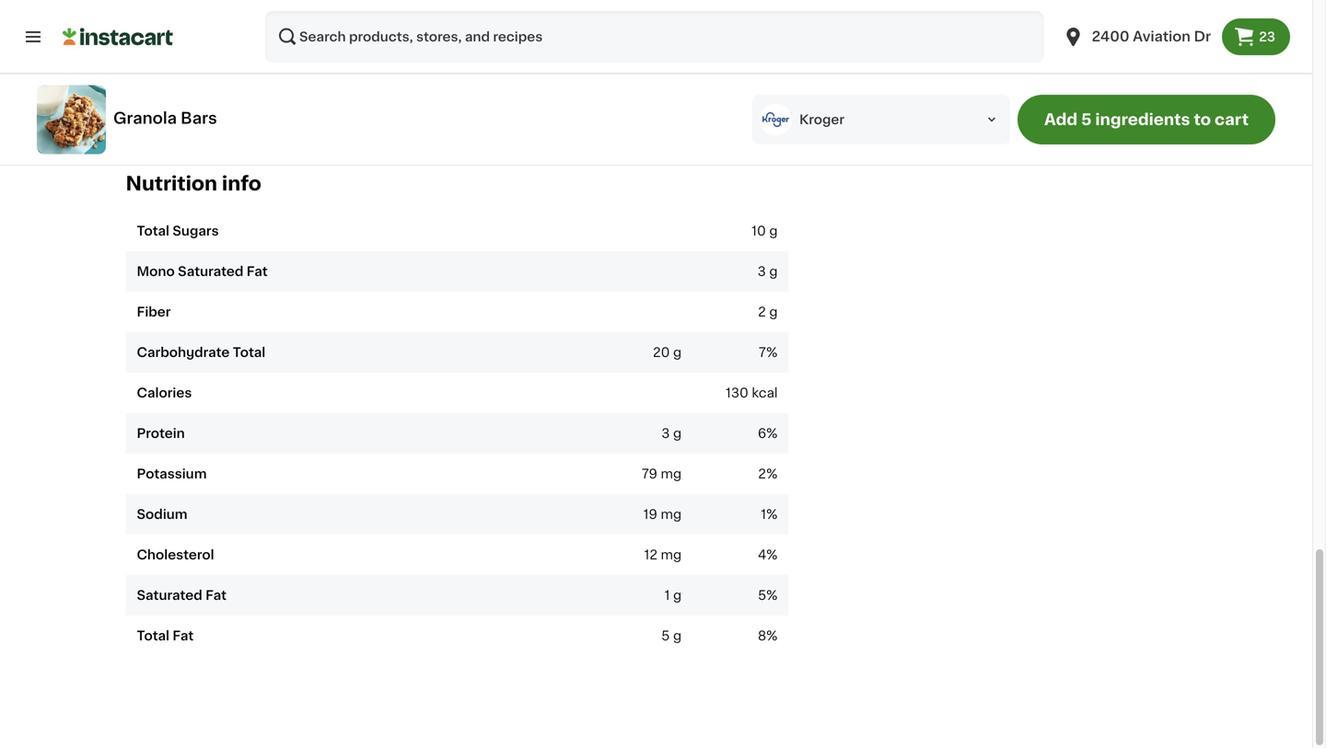 Task type: vqa. For each thing, say whether or not it's contained in the screenshot.
In- on the left top of the page
no



Task type: locate. For each thing, give the bounding box(es) containing it.
1 horizontal spatial pan.
[[404, 24, 432, 37]]

until up using
[[888, 5, 916, 18]]

2 horizontal spatial fat
[[247, 265, 268, 278]]

add inside "button"
[[1044, 112, 1078, 128]]

fat down saturated fat
[[173, 630, 194, 643]]

baking
[[466, 5, 509, 18]]

saturated up the total fat
[[137, 589, 202, 602]]

2 horizontal spatial pan.
[[800, 42, 828, 55]]

lift
[[1049, 24, 1066, 37]]

a up cinnamon.
[[601, 42, 609, 55]]

% for 2
[[766, 468, 778, 481]]

1 up 4
[[761, 508, 766, 521]]

23 button
[[1222, 18, 1290, 55]]

0 horizontal spatial into
[[218, 97, 242, 110]]

1 mg from the top
[[661, 468, 682, 481]]

carbohydrate
[[137, 346, 230, 359]]

using
[[873, 24, 910, 37]]

2 vertical spatial fat
[[173, 630, 194, 643]]

pan. down wire
[[800, 42, 828, 55]]

1 vertical spatial pan
[[751, 24, 775, 37]]

g for mono saturated fat
[[769, 265, 778, 278]]

brown
[[361, 61, 402, 73]]

granola
[[113, 110, 177, 126]]

aviation
[[1133, 30, 1191, 43]]

total for total sugars
[[137, 225, 169, 238]]

g right 20
[[673, 346, 682, 359]]

2 % from the top
[[766, 427, 778, 440]]

the down mixture
[[246, 97, 267, 110]]

g up 2 g
[[769, 265, 778, 278]]

2 for 2 g
[[758, 306, 766, 319]]

pan. up nuts,
[[404, 24, 432, 37]]

cut
[[831, 42, 854, 55]]

in
[[601, 24, 613, 37], [586, 42, 598, 55]]

0 vertical spatial add
[[172, 79, 198, 92]]

0 vertical spatial total
[[137, 225, 169, 238]]

extending
[[172, 24, 237, 37]]

preheat
[[172, 5, 222, 18]]

1 horizontal spatial pan
[[751, 24, 775, 37]]

1 horizontal spatial 1
[[761, 508, 766, 521]]

0 horizontal spatial 3 g
[[661, 427, 682, 440]]

0 horizontal spatial 5
[[661, 630, 670, 643]]

foil, inside the preheat oven to 325°f. line an 8-inch-square baking pan with foil, extending foil over the edges of the pan. grease the foil; set aside. in a large bowl, combine granola, oats, nuts, flour and dried cherries. in a small bowl, stir together egg, brown sugar, oil, honey and cinnamon. add oil mixture to granola mixture, stirring until well coated. press evenly into the prepared pan.
[[571, 5, 594, 18]]

the down '325°f.' on the left of the page
[[294, 24, 316, 37]]

mono
[[137, 265, 175, 278]]

79 mg
[[642, 468, 682, 481]]

granola
[[289, 79, 337, 92]]

2 mg from the top
[[661, 508, 682, 521]]

until inside the preheat oven to 325°f. line an 8-inch-square baking pan with foil, extending foil over the edges of the pan. grease the foil; set aside. in a large bowl, combine granola, oats, nuts, flour and dried cherries. in a small bowl, stir together egg, brown sugar, oil, honey and cinnamon. add oil mixture to granola mixture, stirring until well coated. press evenly into the prepared pan.
[[445, 79, 473, 92]]

total up mono
[[137, 225, 169, 238]]

cherries.
[[527, 42, 583, 55]]

g down 1 g
[[673, 630, 682, 643]]

% for 5
[[766, 589, 778, 602]]

1 up 5 g
[[664, 589, 670, 602]]

% down 5 %
[[766, 630, 778, 643]]

2 horizontal spatial of
[[982, 24, 995, 37]]

edges down line
[[319, 24, 360, 37]]

1 horizontal spatial fat
[[205, 589, 227, 602]]

% for 1
[[766, 508, 778, 521]]

in
[[736, 24, 747, 37]]

19 mg
[[643, 508, 682, 521]]

1 vertical spatial and
[[513, 61, 537, 73]]

or
[[871, 5, 885, 18]]

pan.
[[404, 24, 432, 37], [800, 42, 828, 55], [333, 97, 360, 110]]

1 horizontal spatial and
[[513, 61, 537, 73]]

7 % from the top
[[766, 630, 778, 643]]

1 vertical spatial 5
[[758, 589, 766, 602]]

kroger button
[[752, 95, 1010, 145]]

2400 aviation dr
[[1092, 30, 1211, 43]]

pan
[[513, 5, 537, 18], [751, 24, 775, 37]]

total right carbohydrate at the top of the page
[[233, 346, 265, 359]]

2 vertical spatial total
[[137, 630, 169, 643]]

sugars
[[173, 225, 219, 238]]

add
[[172, 79, 198, 92], [1044, 112, 1078, 128]]

2 vertical spatial pan.
[[333, 97, 360, 110]]

0 vertical spatial into
[[858, 42, 883, 55]]

1 horizontal spatial in
[[601, 24, 613, 37]]

2 for 2
[[667, 11, 675, 24]]

5 down 1 g
[[661, 630, 670, 643]]

5 %
[[758, 589, 778, 602]]

3 mg from the top
[[661, 549, 682, 562]]

0 horizontal spatial until
[[445, 79, 473, 92]]

1 vertical spatial into
[[218, 97, 242, 110]]

g for saturated fat
[[673, 589, 682, 602]]

aside.
[[560, 24, 598, 37]]

on
[[778, 24, 795, 37]]

bowl,
[[207, 42, 241, 55], [209, 61, 243, 73]]

g
[[769, 225, 778, 238], [769, 265, 778, 278], [769, 306, 778, 319], [673, 346, 682, 359], [673, 427, 682, 440], [673, 589, 682, 602], [673, 630, 682, 643]]

3 g
[[758, 265, 778, 278], [661, 427, 682, 440]]

1 horizontal spatial until
[[888, 5, 916, 18]]

2 horizontal spatial 5
[[1081, 112, 1092, 128]]

0 vertical spatial 3 g
[[758, 265, 778, 278]]

3 up 79 mg
[[661, 427, 670, 440]]

add 5 ingredients to cart button
[[1018, 95, 1275, 145]]

2 vertical spatial 2
[[758, 468, 766, 481]]

the
[[1071, 5, 1092, 18], [294, 24, 316, 37], [380, 24, 401, 37], [485, 24, 507, 37], [913, 24, 935, 37], [998, 24, 1020, 37], [1070, 24, 1091, 37], [775, 42, 797, 55], [246, 97, 267, 110]]

5 left ingredients in the right of the page
[[1081, 112, 1092, 128]]

5 for %
[[758, 589, 766, 602]]

% up "2 %"
[[766, 427, 778, 440]]

4
[[758, 549, 766, 562]]

add down small
[[172, 79, 198, 92]]

lightly
[[919, 5, 959, 18]]

to left cart
[[1194, 112, 1211, 128]]

and up honey on the top
[[463, 42, 487, 55]]

a
[[616, 24, 624, 37], [798, 24, 805, 37], [601, 42, 609, 55]]

3 g for mono saturated fat
[[758, 265, 778, 278]]

total for total fat
[[137, 630, 169, 643]]

10
[[752, 225, 766, 238]]

1 horizontal spatial 5
[[758, 589, 766, 602]]

19
[[643, 508, 657, 521]]

a right aside.
[[616, 24, 624, 37]]

1 vertical spatial mg
[[661, 508, 682, 521]]

1 % from the top
[[766, 346, 778, 359]]

of down the browned
[[982, 24, 995, 37]]

2 left the "bake"
[[667, 11, 675, 24]]

5 down 4
[[758, 589, 766, 602]]

a right the on
[[798, 24, 805, 37]]

grease
[[435, 24, 482, 37]]

3 g for protein
[[661, 427, 682, 440]]

until down the oil,
[[445, 79, 473, 92]]

2 vertical spatial mg
[[661, 549, 682, 562]]

bowl, down the extending
[[207, 42, 241, 55]]

2 g
[[758, 306, 778, 319]]

5 g
[[661, 630, 682, 643]]

0 horizontal spatial and
[[463, 42, 487, 55]]

saturated
[[178, 265, 243, 278], [137, 589, 202, 602]]

of right out
[[759, 42, 772, 55]]

5 % from the top
[[766, 549, 778, 562]]

% for 7
[[766, 346, 778, 359]]

0 horizontal spatial fat
[[173, 630, 194, 643]]

3 % from the top
[[766, 468, 778, 481]]

2 %
[[758, 468, 778, 481]]

1 vertical spatial foil,
[[1023, 24, 1046, 37]]

6 % from the top
[[766, 589, 778, 602]]

press
[[557, 79, 593, 92]]

None search field
[[265, 11, 1044, 63]]

an
[[352, 5, 368, 18]]

g for carbohydrate total
[[673, 346, 682, 359]]

4 % from the top
[[766, 508, 778, 521]]

3 g up 2 g
[[758, 265, 778, 278]]

0 vertical spatial 3
[[758, 265, 766, 278]]

0 vertical spatial pan
[[513, 5, 537, 18]]

to down 'together'
[[272, 79, 286, 92]]

2
[[667, 11, 675, 24], [758, 306, 766, 319], [758, 468, 766, 481]]

in right aside.
[[601, 24, 613, 37]]

1 horizontal spatial add
[[1044, 112, 1078, 128]]

the down the browned
[[998, 24, 1020, 37]]

% for 4
[[766, 549, 778, 562]]

0 horizontal spatial 3
[[661, 427, 670, 440]]

mg right 12
[[661, 549, 682, 562]]

g right 10
[[769, 225, 778, 238]]

stir
[[246, 61, 267, 73]]

foil, up aside.
[[571, 5, 594, 18]]

add left ingredients in the right of the page
[[1044, 112, 1078, 128]]

bowl, up the oil
[[209, 61, 243, 73]]

mg right 79
[[661, 468, 682, 481]]

the right lift
[[1070, 24, 1091, 37]]

1 vertical spatial in
[[586, 42, 598, 55]]

0 horizontal spatial pan.
[[333, 97, 360, 110]]

ingredients
[[1095, 112, 1190, 128]]

rack.
[[839, 24, 870, 37]]

bars
[[181, 110, 217, 126]]

small
[[172, 61, 206, 73]]

coated.
[[505, 79, 554, 92]]

mixture,
[[340, 79, 393, 92]]

total sugars
[[137, 225, 219, 238]]

% up 1 % at the right bottom of page
[[766, 468, 778, 481]]

2 up 7
[[758, 306, 766, 319]]

saturated down sugars
[[178, 265, 243, 278]]

pan up "foil;" on the left top of the page
[[513, 5, 537, 18]]

2 edges from the left
[[938, 24, 978, 37]]

0 horizontal spatial in
[[586, 42, 598, 55]]

instacart logo image
[[63, 26, 173, 48]]

g for total fat
[[673, 630, 682, 643]]

1 vertical spatial 1
[[664, 589, 670, 602]]

fat down 'info'
[[247, 265, 268, 278]]

6
[[758, 427, 766, 440]]

add inside the preheat oven to 325°f. line an 8-inch-square baking pan with foil, extending foil over the edges of the pan. grease the foil; set aside. in a large bowl, combine granola, oats, nuts, flour and dried cherries. in a small bowl, stir together egg, brown sugar, oil, honey and cinnamon. add oil mixture to granola mixture, stirring until well coated. press evenly into the prepared pan.
[[172, 79, 198, 92]]

1 vertical spatial add
[[1044, 112, 1078, 128]]

wire
[[809, 24, 836, 37]]

preheat oven to 325°f. line an 8-inch-square baking pan with foil, extending foil over the edges of the pan. grease the foil; set aside. in a large bowl, combine granola, oats, nuts, flour and dried cherries. in a small bowl, stir together egg, brown sugar, oil, honey and cinnamon. add oil mixture to granola mixture, stirring until well coated. press evenly into the prepared pan.
[[172, 5, 624, 110]]

foil, down 'around'
[[1023, 24, 1046, 37]]

oven
[[226, 5, 257, 18]]

1 vertical spatial total
[[233, 346, 265, 359]]

g up 79 mg
[[673, 427, 682, 440]]

% down 1 % at the right bottom of page
[[766, 549, 778, 562]]

of up oats,
[[363, 24, 376, 37]]

0 horizontal spatial a
[[601, 42, 609, 55]]

0 vertical spatial 5
[[1081, 112, 1092, 128]]

0 horizontal spatial 1
[[664, 589, 670, 602]]

g for protein
[[673, 427, 682, 440]]

into inside the preheat oven to 325°f. line an 8-inch-square baking pan with foil, extending foil over the edges of the pan. grease the foil; set aside. in a large bowl, combine granola, oats, nuts, flour and dried cherries. in a small bowl, stir together egg, brown sugar, oil, honey and cinnamon. add oil mixture to granola mixture, stirring until well coated. press evenly into the prepared pan.
[[218, 97, 242, 110]]

% down "2 %"
[[766, 508, 778, 521]]

1 vertical spatial pan.
[[800, 42, 828, 55]]

2 for 2 %
[[758, 468, 766, 481]]

1 vertical spatial 2
[[758, 306, 766, 319]]

set
[[536, 24, 557, 37]]

in down aside.
[[586, 42, 598, 55]]

edges
[[319, 24, 360, 37], [938, 24, 978, 37]]

1 edges from the left
[[319, 24, 360, 37]]

1 horizontal spatial 3 g
[[758, 265, 778, 278]]

3 g up 79 mg
[[661, 427, 682, 440]]

3 down 10 g
[[758, 265, 766, 278]]

1 vertical spatial 3 g
[[661, 427, 682, 440]]

0 horizontal spatial edges
[[319, 24, 360, 37]]

and up coated.
[[513, 61, 537, 73]]

0 horizontal spatial foil,
[[571, 5, 594, 18]]

0 vertical spatial foil,
[[571, 5, 594, 18]]

0 vertical spatial saturated
[[178, 265, 243, 278]]

5
[[1081, 112, 1092, 128], [758, 589, 766, 602], [661, 630, 670, 643]]

edges down lightly
[[938, 24, 978, 37]]

1 vertical spatial fat
[[205, 589, 227, 602]]

into inside 'bake for 25 to 30 minutes or until lightly browned around the edges. cool in pan on a wire rack. using the edges of the foil, lift the uncut bars out of the pan. cut into bars.'
[[858, 42, 883, 55]]

mg for 19 mg
[[661, 508, 682, 521]]

1 horizontal spatial edges
[[938, 24, 978, 37]]

into down rack.
[[858, 42, 883, 55]]

the down baking on the left
[[485, 24, 507, 37]]

1 vertical spatial 3
[[661, 427, 670, 440]]

into down mixture
[[218, 97, 242, 110]]

2 vertical spatial 5
[[661, 630, 670, 643]]

% for 6
[[766, 427, 778, 440]]

into
[[858, 42, 883, 55], [218, 97, 242, 110]]

mg for 12 mg
[[661, 549, 682, 562]]

% down 4 %
[[766, 589, 778, 602]]

total
[[137, 225, 169, 238], [233, 346, 265, 359], [137, 630, 169, 643]]

pan. down "mixture,"
[[333, 97, 360, 110]]

2 horizontal spatial a
[[798, 24, 805, 37]]

1 horizontal spatial into
[[858, 42, 883, 55]]

foil,
[[571, 5, 594, 18], [1023, 24, 1046, 37]]

for
[[737, 5, 755, 18]]

carbohydrate total
[[137, 346, 265, 359]]

% down 2 g
[[766, 346, 778, 359]]

together
[[270, 61, 326, 73]]

0 vertical spatial until
[[888, 5, 916, 18]]

0 horizontal spatial of
[[363, 24, 376, 37]]

0 horizontal spatial pan
[[513, 5, 537, 18]]

1 horizontal spatial foil,
[[1023, 24, 1046, 37]]

% for 8
[[766, 630, 778, 643]]

1 horizontal spatial a
[[616, 24, 624, 37]]

0 vertical spatial mg
[[661, 468, 682, 481]]

pan down 25
[[751, 24, 775, 37]]

egg,
[[330, 61, 358, 73]]

total down saturated fat
[[137, 630, 169, 643]]

7 %
[[759, 346, 778, 359]]

130
[[726, 387, 748, 400]]

mg
[[661, 468, 682, 481], [661, 508, 682, 521], [661, 549, 682, 562]]

fat down cholesterol at the bottom left of page
[[205, 589, 227, 602]]

0 vertical spatial 2
[[667, 11, 675, 24]]

1 horizontal spatial 3
[[758, 265, 766, 278]]

0 vertical spatial 1
[[761, 508, 766, 521]]

0 vertical spatial and
[[463, 42, 487, 55]]

to right 25
[[778, 5, 792, 18]]

to
[[260, 5, 274, 18], [778, 5, 792, 18], [272, 79, 286, 92], [1194, 112, 1211, 128]]

1 vertical spatial until
[[445, 79, 473, 92]]

mg right 19
[[661, 508, 682, 521]]

g up 5 g
[[673, 589, 682, 602]]

g up 7 %
[[769, 306, 778, 319]]

sugar,
[[405, 61, 444, 73]]

0 horizontal spatial add
[[172, 79, 198, 92]]

2 down 6
[[758, 468, 766, 481]]

minutes
[[816, 5, 868, 18]]



Task type: describe. For each thing, give the bounding box(es) containing it.
10 g
[[752, 225, 778, 238]]

325°f.
[[277, 5, 318, 18]]

the down the on
[[775, 42, 797, 55]]

oats,
[[360, 42, 391, 55]]

to inside "button"
[[1194, 112, 1211, 128]]

8-
[[371, 5, 385, 18]]

pan. inside 'bake for 25 to 30 minutes or until lightly browned around the edges. cool in pan on a wire rack. using the edges of the foil, lift the uncut bars out of the pan. cut into bars.'
[[800, 42, 828, 55]]

1 for 1 g
[[664, 589, 670, 602]]

inch-
[[385, 5, 419, 18]]

79
[[642, 468, 657, 481]]

stirring
[[396, 79, 441, 92]]

flour
[[430, 42, 459, 55]]

0 vertical spatial fat
[[247, 265, 268, 278]]

the down lightly
[[913, 24, 935, 37]]

12 mg
[[644, 549, 682, 562]]

20
[[653, 346, 670, 359]]

1 for 1 %
[[761, 508, 766, 521]]

0 vertical spatial in
[[601, 24, 613, 37]]

sodium
[[137, 508, 187, 521]]

0 vertical spatial pan.
[[404, 24, 432, 37]]

calories
[[137, 387, 192, 400]]

the left edges.
[[1071, 5, 1092, 18]]

mono saturated fat
[[137, 265, 268, 278]]

edges inside the preheat oven to 325°f. line an 8-inch-square baking pan with foil, extending foil over the edges of the pan. grease the foil; set aside. in a large bowl, combine granola, oats, nuts, flour and dried cherries. in a small bowl, stir together egg, brown sugar, oil, honey and cinnamon. add oil mixture to granola mixture, stirring until well coated. press evenly into the prepared pan.
[[319, 24, 360, 37]]

granola,
[[305, 42, 356, 55]]

pan inside the preheat oven to 325°f. line an 8-inch-square baking pan with foil, extending foil over the edges of the pan. grease the foil; set aside. in a large bowl, combine granola, oats, nuts, flour and dried cherries. in a small bowl, stir together egg, brown sugar, oil, honey and cinnamon. add oil mixture to granola mixture, stirring until well coated. press evenly into the prepared pan.
[[513, 5, 537, 18]]

2400 aviation dr button
[[1051, 11, 1222, 63]]

1 vertical spatial bowl,
[[209, 61, 243, 73]]

cinnamon.
[[540, 61, 608, 73]]

oil,
[[447, 61, 465, 73]]

fiber
[[137, 306, 171, 319]]

1 vertical spatial saturated
[[137, 589, 202, 602]]

over
[[263, 24, 291, 37]]

nutrition
[[126, 174, 217, 194]]

out
[[734, 42, 755, 55]]

g for fiber
[[769, 306, 778, 319]]

1 %
[[761, 508, 778, 521]]

dr
[[1194, 30, 1211, 43]]

prepared
[[270, 97, 329, 110]]

info
[[222, 174, 261, 194]]

2400 aviation dr button
[[1062, 11, 1211, 63]]

combine
[[245, 42, 302, 55]]

granola bars
[[113, 110, 217, 126]]

of inside the preheat oven to 325°f. line an 8-inch-square baking pan with foil, extending foil over the edges of the pan. grease the foil; set aside. in a large bowl, combine granola, oats, nuts, flour and dried cherries. in a small bowl, stir together egg, brown sugar, oil, honey and cinnamon. add oil mixture to granola mixture, stirring until well coated. press evenly into the prepared pan.
[[363, 24, 376, 37]]

20 g
[[653, 346, 682, 359]]

g for total sugars
[[769, 225, 778, 238]]

around
[[1022, 5, 1068, 18]]

oil
[[201, 79, 216, 92]]

mg for 79 mg
[[661, 468, 682, 481]]

add 5 ingredients to cart
[[1044, 112, 1249, 128]]

bars.
[[886, 42, 918, 55]]

30
[[795, 5, 812, 18]]

foil;
[[510, 24, 533, 37]]

edges.
[[1096, 5, 1140, 18]]

saturated fat
[[137, 589, 227, 602]]

a inside 'bake for 25 to 30 minutes or until lightly browned around the edges. cool in pan on a wire rack. using the edges of the foil, lift the uncut bars out of the pan. cut into bars.'
[[798, 24, 805, 37]]

cholesterol
[[137, 549, 214, 562]]

Search field
[[265, 11, 1044, 63]]

foil, inside 'bake for 25 to 30 minutes or until lightly browned around the edges. cool in pan on a wire rack. using the edges of the foil, lift the uncut bars out of the pan. cut into bars.'
[[1023, 24, 1046, 37]]

bake
[[702, 5, 734, 18]]

large
[[172, 42, 204, 55]]

with
[[540, 5, 568, 18]]

5 for g
[[661, 630, 670, 643]]

kcal
[[752, 387, 778, 400]]

cool
[[702, 24, 733, 37]]

1 g
[[664, 589, 682, 602]]

mixture
[[220, 79, 269, 92]]

nuts,
[[395, 42, 426, 55]]

fat for total fat
[[173, 630, 194, 643]]

1 horizontal spatial of
[[759, 42, 772, 55]]

total fat
[[137, 630, 194, 643]]

edges inside 'bake for 25 to 30 minutes or until lightly browned around the edges. cool in pan on a wire rack. using the edges of the foil, lift the uncut bars out of the pan. cut into bars.'
[[938, 24, 978, 37]]

3 for protein
[[661, 427, 670, 440]]

the down inch-
[[380, 24, 401, 37]]

dried
[[490, 42, 524, 55]]

bars
[[702, 42, 731, 55]]

fat for saturated fat
[[205, 589, 227, 602]]

25
[[759, 5, 775, 18]]

to up over
[[260, 5, 274, 18]]

to inside 'bake for 25 to 30 minutes or until lightly browned around the edges. cool in pan on a wire rack. using the edges of the foil, lift the uncut bars out of the pan. cut into bars.'
[[778, 5, 792, 18]]

foil
[[240, 24, 260, 37]]

12
[[644, 549, 657, 562]]

square
[[419, 5, 463, 18]]

until inside 'bake for 25 to 30 minutes or until lightly browned around the edges. cool in pan on a wire rack. using the edges of the foil, lift the uncut bars out of the pan. cut into bars.'
[[888, 5, 916, 18]]

browned
[[962, 5, 1019, 18]]

kroger
[[799, 113, 844, 126]]

2400
[[1092, 30, 1129, 43]]

bake for 25 to 30 minutes or until lightly browned around the edges. cool in pan on a wire rack. using the edges of the foil, lift the uncut bars out of the pan. cut into bars.
[[702, 5, 1140, 55]]

kroger image
[[760, 104, 792, 136]]

evenly
[[172, 97, 214, 110]]

3 for mono saturated fat
[[758, 265, 766, 278]]

pan inside 'bake for 25 to 30 minutes or until lightly browned around the edges. cool in pan on a wire rack. using the edges of the foil, lift the uncut bars out of the pan. cut into bars.'
[[751, 24, 775, 37]]

4 %
[[758, 549, 778, 562]]

cart
[[1215, 112, 1249, 128]]

0 vertical spatial bowl,
[[207, 42, 241, 55]]

130 kcal
[[726, 387, 778, 400]]

5 inside add 5 ingredients to cart "button"
[[1081, 112, 1092, 128]]

8 %
[[758, 630, 778, 643]]



